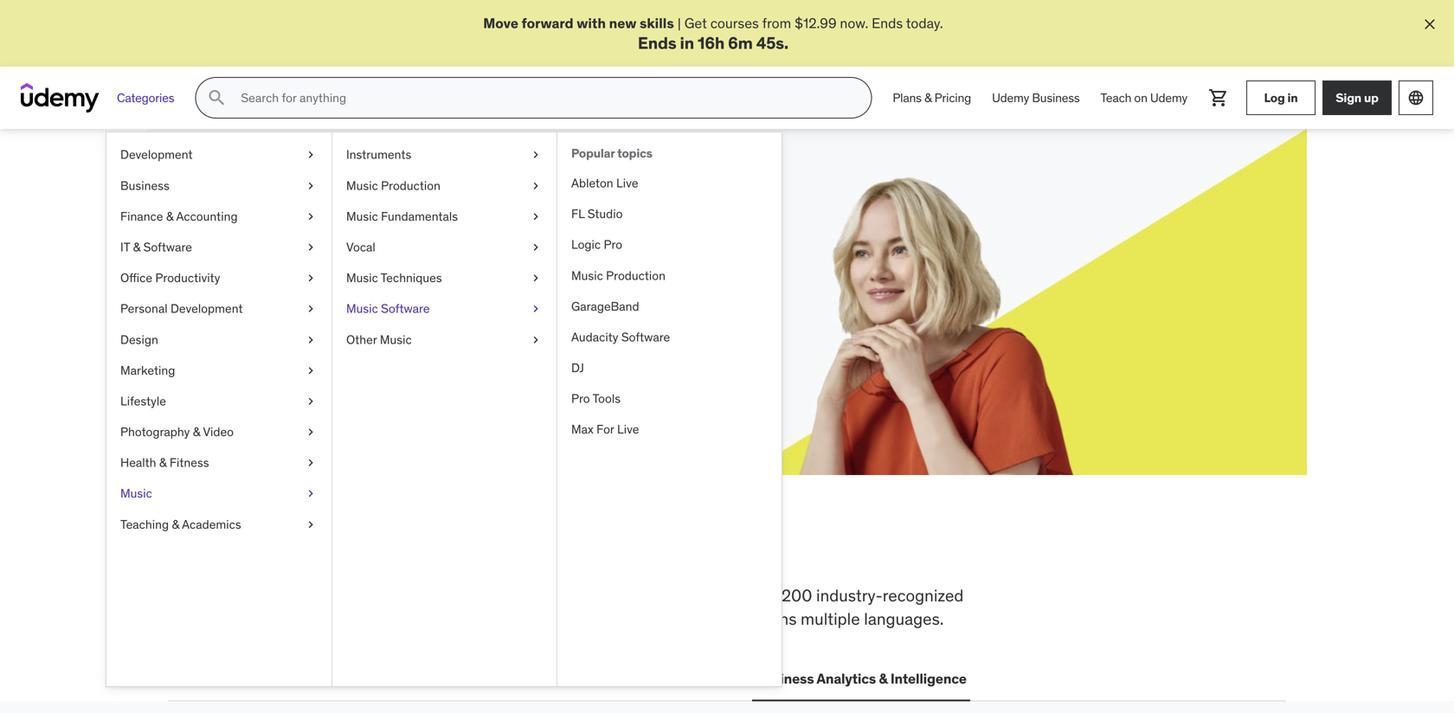 Task type: locate. For each thing, give the bounding box(es) containing it.
music fundamentals link
[[333, 201, 557, 232]]

development
[[622, 609, 718, 629]]

xsmall image inside the 'teaching & academics' link
[[304, 516, 318, 533]]

to
[[411, 586, 426, 606]]

music production link up fundamentals
[[333, 170, 557, 201]]

instruments link
[[333, 140, 557, 170]]

it certifications
[[311, 670, 413, 688]]

0 vertical spatial it
[[120, 239, 130, 255]]

as right little
[[522, 247, 536, 265]]

business inside udemy business link
[[1032, 90, 1080, 106]]

& inside business analytics & intelligence 'button'
[[879, 670, 888, 688]]

xsmall image inside 'health & fitness' link
[[304, 455, 318, 472]]

xsmall image inside it & software link
[[304, 239, 318, 256]]

xsmall image inside marketing 'link'
[[304, 362, 318, 379]]

1 horizontal spatial music production link
[[558, 260, 782, 291]]

business left teach
[[1032, 90, 1080, 106]]

2 vertical spatial business
[[756, 670, 814, 688]]

design link
[[107, 325, 332, 355]]

music production link up audacity software link
[[558, 260, 782, 291]]

0 vertical spatial music production
[[346, 178, 441, 193]]

& for pricing
[[925, 90, 932, 106]]

0 horizontal spatial for
[[313, 205, 354, 240]]

all
[[168, 528, 219, 573]]

teach
[[1101, 90, 1132, 106]]

expand
[[230, 247, 277, 265]]

development inside "button"
[[204, 670, 290, 688]]

xsmall image for office productivity
[[304, 270, 318, 287]]

as left little
[[474, 247, 488, 265]]

today.
[[906, 14, 944, 32], [342, 267, 379, 285]]

0 vertical spatial for
[[313, 205, 354, 240]]

2 udemy from the left
[[1151, 90, 1188, 106]]

1 vertical spatial in
[[1288, 90, 1298, 105]]

production up music fundamentals
[[381, 178, 441, 193]]

music up other
[[346, 301, 378, 317]]

the
[[225, 528, 280, 573]]

it up office
[[120, 239, 130, 255]]

for up potential
[[313, 205, 354, 240]]

xsmall image for personal development
[[304, 301, 318, 318]]

& inside plans & pricing link
[[925, 90, 932, 106]]

teaching
[[120, 517, 169, 532]]

0 horizontal spatial udemy
[[992, 90, 1030, 106]]

Search for anything text field
[[238, 83, 851, 113]]

tools
[[593, 391, 621, 407]]

personal
[[120, 301, 168, 317]]

for for workplace
[[722, 586, 742, 606]]

1 vertical spatial production
[[606, 268, 666, 283]]

intelligence
[[891, 670, 967, 688]]

0 horizontal spatial with
[[368, 247, 395, 265]]

now.
[[840, 14, 869, 32]]

xsmall image
[[304, 147, 318, 163], [529, 208, 543, 225], [304, 239, 318, 256], [304, 270, 318, 287], [304, 362, 318, 379], [304, 424, 318, 441], [304, 455, 318, 472], [304, 486, 318, 502], [304, 516, 318, 533]]

0 horizontal spatial ends
[[638, 32, 677, 53]]

web
[[171, 670, 201, 688]]

your up a
[[359, 205, 421, 240]]

udemy image
[[21, 83, 100, 113]]

0 horizontal spatial it
[[120, 239, 130, 255]]

& right plans
[[925, 90, 932, 106]]

techniques
[[381, 270, 442, 286]]

xsmall image inside office productivity link
[[304, 270, 318, 287]]

1 horizontal spatial production
[[606, 268, 666, 283]]

with inside skills for your future expand your potential with a course for as little as $12.99. sale ends today.
[[368, 247, 395, 265]]

max
[[571, 422, 594, 437]]

music production inside music software element
[[571, 268, 666, 283]]

0 horizontal spatial music production link
[[333, 170, 557, 201]]

topics
[[618, 146, 653, 161]]

1 horizontal spatial today.
[[906, 14, 944, 32]]

udemy right pricing
[[992, 90, 1030, 106]]

personal development link
[[107, 294, 332, 325]]

xsmall image for other music
[[529, 331, 543, 348]]

productivity
[[155, 270, 220, 286]]

live down "topics"
[[617, 175, 639, 191]]

udemy
[[992, 90, 1030, 106], [1151, 90, 1188, 106]]

xsmall image inside "music techniques" link
[[529, 270, 543, 287]]

skills up workplace
[[287, 528, 380, 573]]

skills left |
[[640, 14, 674, 32]]

skills up 'supports'
[[371, 586, 407, 606]]

music production link
[[333, 170, 557, 201], [558, 260, 782, 291]]

technical
[[430, 586, 496, 606]]

data science button
[[523, 658, 615, 700]]

music techniques link
[[333, 263, 557, 294]]

in inside move forward with new skills | get courses from $12.99 now. ends today. ends in 16h 6m 45s .
[[680, 32, 694, 53]]

lifestyle link
[[107, 386, 332, 417]]

analytics
[[817, 670, 876, 688]]

software inside audacity software link
[[622, 329, 670, 345]]

1 horizontal spatial for
[[454, 247, 471, 265]]

our
[[272, 609, 296, 629]]

1 horizontal spatial with
[[577, 14, 606, 32]]

business inside business link
[[120, 178, 170, 193]]

with left new
[[577, 14, 606, 32]]

lifestyle
[[120, 394, 166, 409]]

1 as from the left
[[474, 247, 488, 265]]

sign up link
[[1323, 81, 1392, 115]]

xsmall image inside vocal link
[[529, 239, 543, 256]]

production up garageband
[[606, 268, 666, 283]]

music software element
[[557, 133, 782, 687]]

covering critical workplace skills to technical topics, including prep content for over 200 industry-recognized certifications, our catalog supports well-rounded professional development and spans multiple languages.
[[168, 586, 964, 629]]

0 vertical spatial production
[[381, 178, 441, 193]]

0 vertical spatial your
[[359, 205, 421, 240]]

in down |
[[680, 32, 694, 53]]

with left a
[[368, 247, 395, 265]]

software inside music software link
[[381, 301, 430, 317]]

other music link
[[333, 325, 557, 355]]

music
[[346, 178, 378, 193], [346, 209, 378, 224], [571, 268, 603, 283], [346, 270, 378, 286], [346, 301, 378, 317], [380, 332, 412, 347], [120, 486, 152, 502]]

software down the garageband link
[[622, 329, 670, 345]]

1 horizontal spatial as
[[522, 247, 536, 265]]

courses
[[711, 14, 759, 32]]

0 horizontal spatial pro
[[571, 391, 590, 407]]

& inside the 'teaching & academics' link
[[172, 517, 179, 532]]

0 vertical spatial development
[[120, 147, 193, 163]]

1 vertical spatial software
[[381, 301, 430, 317]]

it & software
[[120, 239, 192, 255]]

development down office productivity link
[[171, 301, 243, 317]]

1 horizontal spatial business
[[756, 670, 814, 688]]

pro
[[604, 237, 623, 253], [571, 391, 590, 407]]

leadership button
[[431, 658, 509, 700]]

1 horizontal spatial pro
[[604, 237, 623, 253]]

new
[[609, 14, 637, 32]]

xsmall image inside music link
[[304, 486, 318, 502]]

business inside business analytics & intelligence 'button'
[[756, 670, 814, 688]]

garageband link
[[558, 291, 782, 322]]

xsmall image inside the personal development link
[[304, 301, 318, 318]]

0 vertical spatial business
[[1032, 90, 1080, 106]]

& inside photography & video link
[[193, 424, 200, 440]]

1 vertical spatial pro
[[571, 391, 590, 407]]

software for music techniques
[[381, 301, 430, 317]]

catalog
[[300, 609, 354, 629]]

personal development
[[120, 301, 243, 317]]

0 horizontal spatial business
[[120, 178, 170, 193]]

content
[[662, 586, 718, 606]]

& right teaching
[[172, 517, 179, 532]]

skills
[[640, 14, 674, 32], [287, 528, 380, 573], [371, 586, 407, 606]]

2 vertical spatial in
[[545, 528, 579, 573]]

recognized
[[883, 586, 964, 606]]

for
[[597, 422, 614, 437]]

0 horizontal spatial music production
[[346, 178, 441, 193]]

choose a language image
[[1408, 89, 1425, 107]]

little
[[491, 247, 519, 265]]

xsmall image for music software
[[529, 301, 543, 318]]

potential
[[310, 247, 365, 265]]

live inside ableton live link
[[617, 175, 639, 191]]

2 vertical spatial for
[[722, 586, 742, 606]]

0 vertical spatial in
[[680, 32, 694, 53]]

0 vertical spatial software
[[143, 239, 192, 255]]

0 vertical spatial today.
[[906, 14, 944, 32]]

pricing
[[935, 90, 972, 106]]

2 vertical spatial development
[[204, 670, 290, 688]]

health
[[120, 455, 156, 471]]

& up office
[[133, 239, 140, 255]]

development down categories "dropdown button"
[[120, 147, 193, 163]]

xsmall image inside finance & accounting link
[[304, 208, 318, 225]]

xsmall image inside instruments link
[[529, 147, 543, 163]]

business for business analytics & intelligence
[[756, 670, 814, 688]]

& inside it & software link
[[133, 239, 140, 255]]

2 vertical spatial software
[[622, 329, 670, 345]]

and
[[722, 609, 750, 629]]

it for it & software
[[120, 239, 130, 255]]

xsmall image for music techniques
[[529, 270, 543, 287]]

music techniques
[[346, 270, 442, 286]]

1 horizontal spatial your
[[359, 205, 421, 240]]

xsmall image inside photography & video link
[[304, 424, 318, 441]]

today. down vocal
[[342, 267, 379, 285]]

teach on udemy link
[[1091, 77, 1198, 119]]

xsmall image inside business link
[[304, 177, 318, 194]]

2 horizontal spatial software
[[622, 329, 670, 345]]

1 vertical spatial it
[[311, 670, 323, 688]]

live right for
[[617, 422, 639, 437]]

1 vertical spatial development
[[171, 301, 243, 317]]

your up sale
[[280, 247, 307, 265]]

one
[[585, 528, 647, 573]]

0 horizontal spatial software
[[143, 239, 192, 255]]

business
[[1032, 90, 1080, 106], [120, 178, 170, 193], [756, 670, 814, 688]]

& right finance
[[166, 209, 174, 224]]

2 horizontal spatial for
[[722, 586, 742, 606]]

0 horizontal spatial today.
[[342, 267, 379, 285]]

for up and
[[722, 586, 742, 606]]

1 horizontal spatial software
[[381, 301, 430, 317]]

with inside move forward with new skills | get courses from $12.99 now. ends today. ends in 16h 6m 45s .
[[577, 14, 606, 32]]

& left video
[[193, 424, 200, 440]]

pro right logic
[[604, 237, 623, 253]]

xsmall image inside other music link
[[529, 331, 543, 348]]

prep
[[624, 586, 658, 606]]

2 horizontal spatial in
[[1288, 90, 1298, 105]]

0 horizontal spatial as
[[474, 247, 488, 265]]

fl studio link
[[558, 199, 782, 230]]

1 live from the top
[[617, 175, 639, 191]]

languages.
[[864, 609, 944, 629]]

1 vertical spatial today.
[[342, 267, 379, 285]]

xsmall image inside development link
[[304, 147, 318, 163]]

for for your
[[454, 247, 471, 265]]

as
[[474, 247, 488, 265], [522, 247, 536, 265]]

skills for your future expand your potential with a course for as little as $12.99. sale ends today.
[[230, 205, 536, 285]]

software
[[143, 239, 192, 255], [381, 301, 430, 317], [622, 329, 670, 345]]

udemy right on at the right top
[[1151, 90, 1188, 106]]

it inside button
[[311, 670, 323, 688]]

software down techniques
[[381, 301, 430, 317]]

1 vertical spatial business
[[120, 178, 170, 193]]

multiple
[[801, 609, 860, 629]]

move
[[483, 14, 519, 32]]

music production up garageband
[[571, 268, 666, 283]]

xsmall image inside music software link
[[529, 301, 543, 318]]

development for web
[[204, 670, 290, 688]]

xsmall image for development
[[304, 147, 318, 163]]

office productivity
[[120, 270, 220, 286]]

xsmall image for business
[[304, 177, 318, 194]]

xsmall image inside lifestyle link
[[304, 393, 318, 410]]

0 vertical spatial live
[[617, 175, 639, 191]]

& right analytics
[[879, 670, 888, 688]]

in right log
[[1288, 90, 1298, 105]]

1 vertical spatial live
[[617, 422, 639, 437]]

it left 'certifications'
[[311, 670, 323, 688]]

business down the spans
[[756, 670, 814, 688]]

development for personal
[[171, 301, 243, 317]]

udemy inside udemy business link
[[992, 90, 1030, 106]]

it
[[120, 239, 130, 255], [311, 670, 323, 688]]

1 vertical spatial for
[[454, 247, 471, 265]]

logic pro link
[[558, 230, 782, 260]]

video
[[203, 424, 234, 440]]

for inside the covering critical workplace skills to technical topics, including prep content for over 200 industry-recognized certifications, our catalog supports well-rounded professional development and spans multiple languages.
[[722, 586, 742, 606]]

software up office productivity
[[143, 239, 192, 255]]

it & software link
[[107, 232, 332, 263]]

& right health
[[159, 455, 167, 471]]

0 vertical spatial skills
[[640, 14, 674, 32]]

business analytics & intelligence
[[756, 670, 967, 688]]

supports
[[358, 609, 423, 629]]

academics
[[182, 517, 241, 532]]

data science
[[527, 670, 611, 688]]

xsmall image inside design link
[[304, 331, 318, 348]]

today. right now.
[[906, 14, 944, 32]]

on
[[1135, 90, 1148, 106]]

1 vertical spatial skills
[[287, 528, 380, 573]]

1 vertical spatial music production link
[[558, 260, 782, 291]]

1 vertical spatial music production
[[571, 268, 666, 283]]

music down logic
[[571, 268, 603, 283]]

1 horizontal spatial music production
[[571, 268, 666, 283]]

0 vertical spatial with
[[577, 14, 606, 32]]

music production up music fundamentals
[[346, 178, 441, 193]]

2 horizontal spatial business
[[1032, 90, 1080, 106]]

you
[[387, 528, 449, 573]]

xsmall image for music
[[304, 486, 318, 502]]

business up finance
[[120, 178, 170, 193]]

sale
[[279, 267, 306, 285]]

photography
[[120, 424, 190, 440]]

1 horizontal spatial it
[[311, 670, 323, 688]]

1 udemy from the left
[[992, 90, 1030, 106]]

log in
[[1265, 90, 1298, 105]]

design
[[120, 332, 158, 347]]

2 vertical spatial skills
[[371, 586, 407, 606]]

0 horizontal spatial production
[[381, 178, 441, 193]]

development right 'web'
[[204, 670, 290, 688]]

xsmall image inside music fundamentals link
[[529, 208, 543, 225]]

xsmall image
[[529, 147, 543, 163], [304, 177, 318, 194], [529, 177, 543, 194], [304, 208, 318, 225], [529, 239, 543, 256], [529, 270, 543, 287], [304, 301, 318, 318], [529, 301, 543, 318], [304, 331, 318, 348], [529, 331, 543, 348], [304, 393, 318, 410]]

log
[[1265, 90, 1285, 105]]

udemy inside teach on udemy link
[[1151, 90, 1188, 106]]

& inside finance & accounting link
[[166, 209, 174, 224]]

& inside 'health & fitness' link
[[159, 455, 167, 471]]

in up including on the left bottom of page
[[545, 528, 579, 573]]

pro left tools
[[571, 391, 590, 407]]

office
[[120, 270, 152, 286]]

$12.99.
[[230, 267, 275, 285]]

xsmall image for photography & video
[[304, 424, 318, 441]]

2 live from the top
[[617, 422, 639, 437]]

1 horizontal spatial ends
[[872, 14, 903, 32]]

0 horizontal spatial your
[[280, 247, 307, 265]]

for right course
[[454, 247, 471, 265]]

teaching & academics
[[120, 517, 241, 532]]

1 horizontal spatial udemy
[[1151, 90, 1188, 106]]

1 vertical spatial with
[[368, 247, 395, 265]]

1 horizontal spatial in
[[680, 32, 694, 53]]



Task type: describe. For each thing, give the bounding box(es) containing it.
plans & pricing
[[893, 90, 972, 106]]

sign
[[1336, 90, 1362, 105]]

music down instruments
[[346, 178, 378, 193]]

shopping cart with 0 items image
[[1209, 88, 1230, 108]]

close image
[[1422, 16, 1439, 33]]

forward
[[522, 14, 574, 32]]

covering
[[168, 586, 234, 606]]

business link
[[107, 170, 332, 201]]

all the skills you need in one place
[[168, 528, 744, 573]]

ableton live
[[571, 175, 639, 191]]

fl studio
[[571, 206, 623, 222]]

finance
[[120, 209, 163, 224]]

popular topics
[[571, 146, 653, 161]]

industry-
[[817, 586, 883, 606]]

marketing
[[120, 363, 175, 378]]

& for software
[[133, 239, 140, 255]]

science
[[560, 670, 611, 688]]

move forward with new skills | get courses from $12.99 now. ends today. ends in 16h 6m 45s .
[[483, 14, 944, 53]]

other
[[346, 332, 377, 347]]

business for business
[[120, 178, 170, 193]]

photography & video
[[120, 424, 234, 440]]

vocal
[[346, 239, 376, 255]]

xsmall image for health & fitness
[[304, 455, 318, 472]]

16h 6m 45s
[[698, 32, 784, 53]]

place
[[654, 528, 744, 573]]

certifications
[[326, 670, 413, 688]]

music up vocal
[[346, 209, 378, 224]]

today. inside move forward with new skills | get courses from $12.99 now. ends today. ends in 16h 6m 45s .
[[906, 14, 944, 32]]

popular
[[571, 146, 615, 161]]

music fundamentals
[[346, 209, 458, 224]]

spans
[[754, 609, 797, 629]]

ends
[[309, 267, 339, 285]]

finance & accounting
[[120, 209, 238, 224]]

200
[[782, 586, 813, 606]]

logic pro
[[571, 237, 623, 253]]

leadership
[[434, 670, 506, 688]]

fitness
[[170, 455, 209, 471]]

skills inside the covering critical workplace skills to technical topics, including prep content for over 200 industry-recognized certifications, our catalog supports well-rounded professional development and spans multiple languages.
[[371, 586, 407, 606]]

xsmall image for design
[[304, 331, 318, 348]]

critical
[[238, 586, 287, 606]]

2 as from the left
[[522, 247, 536, 265]]

rounded
[[463, 609, 524, 629]]

xsmall image for instruments
[[529, 147, 543, 163]]

music software
[[346, 301, 430, 317]]

web development
[[171, 670, 290, 688]]

development link
[[107, 140, 332, 170]]

xsmall image for music fundamentals
[[529, 208, 543, 225]]

sign up
[[1336, 90, 1379, 105]]

udemy business link
[[982, 77, 1091, 119]]

xsmall image for teaching & academics
[[304, 516, 318, 533]]

0 horizontal spatial in
[[545, 528, 579, 573]]

xsmall image for lifestyle
[[304, 393, 318, 410]]

& for fitness
[[159, 455, 167, 471]]

plans
[[893, 90, 922, 106]]

max for live
[[571, 422, 639, 437]]

including
[[553, 586, 620, 606]]

submit search image
[[206, 88, 227, 108]]

today. inside skills for your future expand your potential with a course for as little as $12.99. sale ends today.
[[342, 267, 379, 285]]

communication
[[632, 670, 735, 688]]

audacity software
[[571, 329, 670, 345]]

categories
[[117, 90, 174, 106]]

get
[[685, 14, 707, 32]]

it for it certifications
[[311, 670, 323, 688]]

production inside music software element
[[606, 268, 666, 283]]

& for video
[[193, 424, 200, 440]]

topics,
[[500, 586, 549, 606]]

music down vocal
[[346, 270, 378, 286]]

music link
[[107, 479, 332, 509]]

future
[[427, 205, 511, 240]]

pro tools link
[[558, 384, 782, 415]]

software for garageband
[[622, 329, 670, 345]]

dj link
[[558, 353, 782, 384]]

0 vertical spatial music production link
[[333, 170, 557, 201]]

health & fitness
[[120, 455, 209, 471]]

xsmall image for marketing
[[304, 362, 318, 379]]

health & fitness link
[[107, 448, 332, 479]]

photography & video link
[[107, 417, 332, 448]]

audacity
[[571, 329, 619, 345]]

& for accounting
[[166, 209, 174, 224]]

xsmall image for it & software
[[304, 239, 318, 256]]

software inside it & software link
[[143, 239, 192, 255]]

xsmall image for finance & accounting
[[304, 208, 318, 225]]

.
[[784, 32, 789, 53]]

log in link
[[1247, 81, 1316, 115]]

skills inside move forward with new skills | get courses from $12.99 now. ends today. ends in 16h 6m 45s .
[[640, 14, 674, 32]]

& for academics
[[172, 517, 179, 532]]

music software link
[[333, 294, 557, 325]]

fl
[[571, 206, 585, 222]]

accounting
[[176, 209, 238, 224]]

xsmall image for music production
[[529, 177, 543, 194]]

udemy business
[[992, 90, 1080, 106]]

1 vertical spatial your
[[280, 247, 307, 265]]

xsmall image for vocal
[[529, 239, 543, 256]]

plans & pricing link
[[883, 77, 982, 119]]

max for live link
[[558, 415, 782, 445]]

music down music software
[[380, 332, 412, 347]]

garageband
[[571, 299, 640, 314]]

ableton live link
[[558, 168, 782, 199]]

teaching & academics link
[[107, 509, 332, 540]]

music down health
[[120, 486, 152, 502]]

$12.99
[[795, 14, 837, 32]]

0 vertical spatial pro
[[604, 237, 623, 253]]

skills
[[230, 205, 308, 240]]

|
[[678, 14, 681, 32]]

from
[[763, 14, 792, 32]]

live inside max for live link
[[617, 422, 639, 437]]

instruments
[[346, 147, 412, 163]]

ableton
[[571, 175, 614, 191]]



Task type: vqa. For each thing, say whether or not it's contained in the screenshot.
topmost The Production
yes



